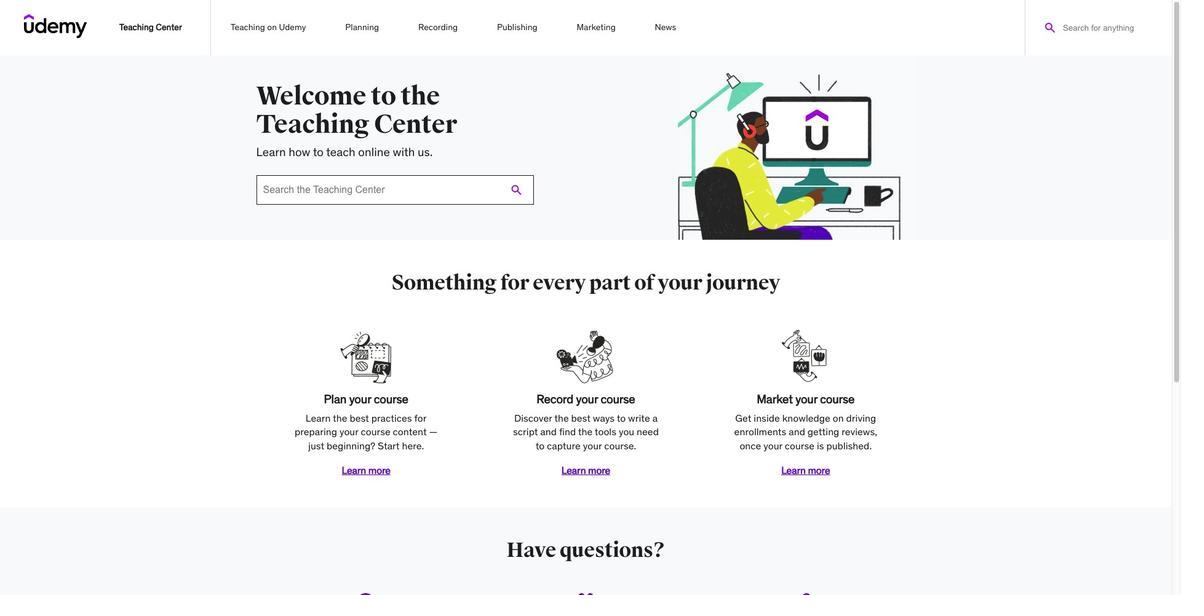 Task type: describe. For each thing, give the bounding box(es) containing it.
learn inside plan your course learn the best practices for preparing your course content — just beginning? start here.
[[306, 412, 331, 424]]

marketing link
[[576, 16, 616, 40]]

learn more link for market
[[781, 465, 830, 477]]

beginning?
[[327, 440, 375, 452]]

udemy
[[279, 22, 306, 33]]

a
[[653, 412, 658, 424]]

teach
[[326, 145, 355, 159]]

center inside welcome to the teaching center learn how to teach online with us.
[[374, 109, 457, 140]]

for inside plan your course learn the best practices for preparing your course content — just beginning? start here.
[[414, 412, 427, 424]]

more for plan
[[368, 465, 391, 477]]

start
[[378, 440, 400, 452]]

to down script
[[536, 440, 545, 452]]

course left is in the bottom of the page
[[785, 440, 815, 452]]

learn for plan
[[342, 465, 366, 477]]

course up start
[[361, 426, 391, 438]]

getting
[[808, 426, 840, 438]]

instructor community icon image
[[574, 594, 598, 596]]

your up ways
[[576, 392, 598, 407]]

teaching for teaching on udemy
[[231, 22, 265, 33]]

0 vertical spatial on
[[267, 22, 277, 33]]

udemy logo image
[[24, 14, 87, 38]]

content
[[393, 426, 427, 438]]

script
[[513, 426, 538, 438]]

teaching for teaching center
[[119, 22, 154, 33]]

capture
[[547, 440, 581, 452]]

write
[[628, 412, 650, 424]]

marketing
[[577, 22, 616, 33]]

get
[[735, 412, 752, 424]]

of
[[634, 270, 654, 296]]

Search the Teaching Center text field
[[256, 175, 534, 205]]

learn more link for plan
[[342, 465, 391, 477]]

with
[[393, 145, 415, 159]]

publishing link
[[496, 16, 538, 40]]

here.
[[402, 440, 424, 452]]

learn for market
[[781, 465, 806, 477]]

course for plan your course
[[374, 392, 408, 407]]

learn inside welcome to the teaching center learn how to teach online with us.
[[256, 145, 286, 159]]

market
[[757, 392, 793, 407]]

teaching on udemy
[[231, 22, 306, 33]]

news link
[[654, 16, 677, 40]]

best for plan
[[350, 412, 369, 424]]

help and support icon image
[[357, 594, 374, 596]]

course.
[[604, 440, 636, 452]]

your down enrollments at the right bottom
[[764, 440, 783, 452]]

to up the online
[[371, 81, 396, 112]]

the inside plan your course learn the best practices for preparing your course content — just beginning? start here.
[[333, 412, 347, 424]]

your right plan
[[349, 392, 371, 407]]

your up knowledge
[[796, 392, 818, 407]]

Search for anything text field
[[1050, 21, 1152, 35]]

published.
[[827, 440, 872, 452]]

0 vertical spatial for
[[500, 270, 529, 296]]

us.
[[418, 145, 433, 159]]

your down tools
[[583, 440, 602, 452]]

have questions?
[[507, 538, 666, 564]]

teaching inside welcome to the teaching center learn how to teach online with us.
[[256, 109, 369, 140]]

teaching on udemy link
[[230, 16, 307, 40]]

welcome to the teaching center learn how to teach online with us.
[[256, 81, 457, 159]]

ways
[[593, 412, 615, 424]]

tools
[[595, 426, 617, 438]]

your right of
[[658, 270, 702, 296]]

something
[[392, 270, 497, 296]]

plan
[[324, 392, 347, 407]]

learn more link for record
[[562, 465, 610, 477]]

every
[[533, 270, 586, 296]]

online
[[358, 145, 390, 159]]

learn for record
[[562, 465, 586, 477]]

record your course discover the best ways to write a script and find the tools you need to capture your course.
[[513, 392, 659, 452]]

the right the 'find'
[[578, 426, 593, 438]]



Task type: vqa. For each thing, say whether or not it's contained in the screenshot.
Teaching on Udemy Teaching
yes



Task type: locate. For each thing, give the bounding box(es) containing it.
to
[[371, 81, 396, 112], [313, 145, 324, 159], [617, 412, 626, 424], [536, 440, 545, 452]]

for
[[500, 270, 529, 296], [414, 412, 427, 424]]

on left udemy
[[267, 22, 277, 33]]

news
[[655, 22, 676, 33]]

practices
[[371, 412, 412, 424]]

learn more for plan
[[342, 465, 391, 477]]

2 horizontal spatial learn more link
[[781, 465, 830, 477]]

2 more from the left
[[588, 465, 610, 477]]

best up the 'find'
[[571, 412, 591, 424]]

on up getting
[[833, 412, 844, 424]]

the up the 'find'
[[554, 412, 569, 424]]

more down start
[[368, 465, 391, 477]]

reviews,
[[842, 426, 877, 438]]

the inside welcome to the teaching center learn how to teach online with us.
[[401, 81, 440, 112]]

0 horizontal spatial more
[[368, 465, 391, 477]]

course for market your course
[[820, 392, 855, 407]]

teaching center
[[119, 22, 182, 33]]

0 horizontal spatial center
[[156, 22, 182, 33]]

0 horizontal spatial learn more link
[[342, 465, 391, 477]]

more for record
[[588, 465, 610, 477]]

course up ways
[[601, 392, 635, 407]]

your
[[658, 270, 702, 296], [349, 392, 371, 407], [576, 392, 598, 407], [796, 392, 818, 407], [340, 426, 358, 438], [583, 440, 602, 452], [764, 440, 783, 452]]

knowledge
[[782, 412, 831, 424]]

and down knowledge
[[789, 426, 805, 438]]

part
[[590, 270, 631, 296]]

how
[[289, 145, 310, 159]]

best up beginning?
[[350, 412, 369, 424]]

to up you
[[617, 412, 626, 424]]

to right "how"
[[313, 145, 324, 159]]

center
[[156, 22, 182, 33], [374, 109, 457, 140]]

1 learn more from the left
[[342, 465, 391, 477]]

2 learn more link from the left
[[562, 465, 610, 477]]

preparing
[[295, 426, 337, 438]]

best inside "record your course discover the best ways to write a script and find the tools you need to capture your course."
[[571, 412, 591, 424]]

course
[[374, 392, 408, 407], [601, 392, 635, 407], [820, 392, 855, 407], [361, 426, 391, 438], [785, 440, 815, 452]]

recording link
[[418, 16, 459, 40]]

0 horizontal spatial on
[[267, 22, 277, 33]]

for up content at bottom
[[414, 412, 427, 424]]

more down course.
[[588, 465, 610, 477]]

1 horizontal spatial learn more link
[[562, 465, 610, 477]]

1 horizontal spatial and
[[789, 426, 805, 438]]

learn more down capture
[[562, 465, 610, 477]]

learn left "how"
[[256, 145, 286, 159]]

1 horizontal spatial best
[[571, 412, 591, 424]]

more
[[368, 465, 391, 477], [588, 465, 610, 477], [808, 465, 830, 477]]

course inside "record your course discover the best ways to write a script and find the tools you need to capture your course."
[[601, 392, 635, 407]]

teaching
[[119, 22, 154, 33], [231, 22, 265, 33], [256, 109, 369, 140]]

you
[[619, 426, 635, 438]]

the
[[401, 81, 440, 112], [333, 412, 347, 424], [554, 412, 569, 424], [578, 426, 593, 438]]

0 horizontal spatial and
[[540, 426, 557, 438]]

something for every part of your journey
[[392, 270, 780, 296]]

course for record your course
[[601, 392, 635, 407]]

record
[[537, 392, 573, 407]]

3 more from the left
[[808, 465, 830, 477]]

and left the 'find'
[[540, 426, 557, 438]]

1 horizontal spatial center
[[374, 109, 457, 140]]

the up us.
[[401, 81, 440, 112]]

learn more for record
[[562, 465, 610, 477]]

0 horizontal spatial best
[[350, 412, 369, 424]]

learn more for market
[[781, 465, 830, 477]]

2 horizontal spatial learn more
[[781, 465, 830, 477]]

for left every
[[500, 270, 529, 296]]

0 horizontal spatial learn more
[[342, 465, 391, 477]]

learn down beginning?
[[342, 465, 366, 477]]

0 horizontal spatial for
[[414, 412, 427, 424]]

enrollments
[[734, 426, 787, 438]]

1 horizontal spatial on
[[833, 412, 844, 424]]

best for record
[[571, 412, 591, 424]]

trust and safety icon image
[[800, 594, 813, 596]]

and
[[540, 426, 557, 438], [789, 426, 805, 438]]

and inside market your course get inside knowledge on driving enrollments and getting reviews, once your course is published.
[[789, 426, 805, 438]]

your up beginning?
[[340, 426, 358, 438]]

more for market
[[808, 465, 830, 477]]

1 horizontal spatial more
[[588, 465, 610, 477]]

journey
[[706, 270, 780, 296]]

best inside plan your course learn the best practices for preparing your course content — just beginning? start here.
[[350, 412, 369, 424]]

course up driving
[[820, 392, 855, 407]]

welcome
[[256, 81, 366, 112]]

publishing
[[497, 22, 538, 33]]

inside
[[754, 412, 780, 424]]

1 learn more link from the left
[[342, 465, 391, 477]]

have
[[507, 538, 556, 564]]

find
[[559, 426, 576, 438]]

once
[[740, 440, 761, 452]]

planning
[[345, 22, 379, 33]]

discover
[[514, 412, 552, 424]]

2 horizontal spatial more
[[808, 465, 830, 477]]

learn more link down capture
[[562, 465, 610, 477]]

learn more down is in the bottom of the page
[[781, 465, 830, 477]]

just
[[308, 440, 324, 452]]

learn down capture
[[562, 465, 586, 477]]

teaching center link
[[119, 22, 182, 33]]

1 vertical spatial for
[[414, 412, 427, 424]]

on inside market your course get inside knowledge on driving enrollments and getting reviews, once your course is published.
[[833, 412, 844, 424]]

driving
[[846, 412, 876, 424]]

2 best from the left
[[571, 412, 591, 424]]

learn more link down beginning?
[[342, 465, 391, 477]]

1 horizontal spatial for
[[500, 270, 529, 296]]

more down is in the bottom of the page
[[808, 465, 830, 477]]

teaching inside teaching on udemy link
[[231, 22, 265, 33]]

the down plan
[[333, 412, 347, 424]]

best
[[350, 412, 369, 424], [571, 412, 591, 424]]

learn
[[256, 145, 286, 159], [306, 412, 331, 424], [342, 465, 366, 477], [562, 465, 586, 477], [781, 465, 806, 477]]

questions?
[[560, 538, 666, 564]]

1 more from the left
[[368, 465, 391, 477]]

learn more link
[[342, 465, 391, 477], [562, 465, 610, 477], [781, 465, 830, 477]]

course up practices
[[374, 392, 408, 407]]

1 best from the left
[[350, 412, 369, 424]]

on
[[267, 22, 277, 33], [833, 412, 844, 424]]

learn more link down is in the bottom of the page
[[781, 465, 830, 477]]

learn more
[[342, 465, 391, 477], [562, 465, 610, 477], [781, 465, 830, 477]]

—
[[429, 426, 438, 438]]

1 vertical spatial on
[[833, 412, 844, 424]]

plan your course learn the best practices for preparing your course content — just beginning? start here.
[[295, 392, 438, 452]]

3 learn more link from the left
[[781, 465, 830, 477]]

is
[[817, 440, 824, 452]]

and inside "record your course discover the best ways to write a script and find the tools you need to capture your course."
[[540, 426, 557, 438]]

learn more down beginning?
[[342, 465, 391, 477]]

2 and from the left
[[789, 426, 805, 438]]

recording
[[418, 22, 458, 33]]

0 vertical spatial center
[[156, 22, 182, 33]]

learn up the preparing
[[306, 412, 331, 424]]

need
[[637, 426, 659, 438]]

3 learn more from the left
[[781, 465, 830, 477]]

1 vertical spatial center
[[374, 109, 457, 140]]

learn down market your course get inside knowledge on driving enrollments and getting reviews, once your course is published.
[[781, 465, 806, 477]]

1 horizontal spatial learn more
[[562, 465, 610, 477]]

market your course get inside knowledge on driving enrollments and getting reviews, once your course is published.
[[734, 392, 877, 452]]

planning link
[[345, 16, 380, 40]]

1 and from the left
[[540, 426, 557, 438]]

2 learn more from the left
[[562, 465, 610, 477]]



